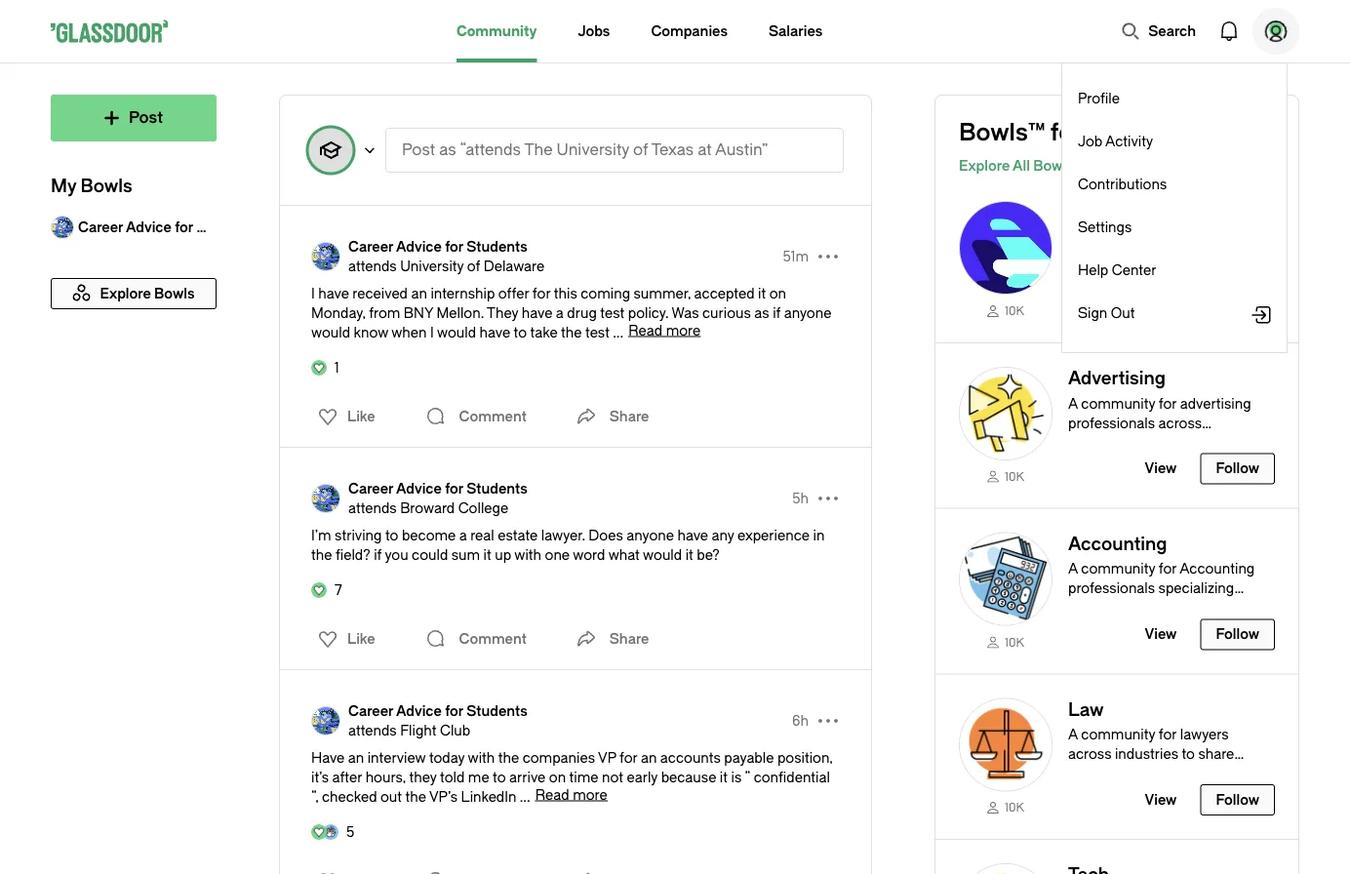 Task type: vqa. For each thing, say whether or not it's contained in the screenshot.
the Easy Apply associated with South Edmeston, NY $26.00 - $35.50 Per Hour (Employer est.)
no



Task type: locate. For each thing, give the bounding box(es) containing it.
1 horizontal spatial as
[[755, 305, 770, 321]]

it inside i have received an internship offer for this coming summer, accepted it on monday, from bny mellon. they have a drug test policy. was curious as if anyone would know when i would have to take the test ...
[[758, 285, 766, 302]]

attends
[[348, 258, 397, 274], [348, 500, 397, 516], [348, 723, 397, 739]]

students for career advice for students attends university of delaware
[[467, 239, 528, 255]]

0 vertical spatial comment
[[459, 408, 527, 424]]

delaware
[[484, 258, 545, 274]]

0 vertical spatial consulting
[[1068, 202, 1162, 223]]

5h link
[[793, 489, 809, 508]]

1 vertical spatial read
[[535, 787, 570, 803]]

confidential
[[754, 769, 830, 785]]

10k for law
[[1005, 801, 1025, 815]]

salaries link
[[769, 0, 823, 62]]

0 vertical spatial across
[[1159, 249, 1202, 265]]

would inside i'm striving to become a real estate lawyer. does anyone have any experience in the field? if you could sum it up with one word what would it be?
[[643, 547, 682, 563]]

comment button for college
[[420, 620, 532, 659]]

community up 'industries'
[[1081, 727, 1156, 743]]

policy.
[[628, 305, 669, 321]]

i right when
[[430, 324, 434, 341]]

professionals inside advertising a community for advertising professionals across companies
[[1068, 415, 1155, 431]]

1 horizontal spatial i
[[430, 324, 434, 341]]

read more down policy.
[[629, 322, 701, 339]]

career
[[78, 219, 123, 235], [348, 239, 393, 255], [348, 481, 393, 497], [348, 703, 393, 719]]

0 horizontal spatial read more
[[535, 787, 608, 803]]

1 share from the top
[[610, 408, 649, 424]]

advice for career advice for students attends broward college
[[396, 481, 442, 497]]

1 10k from the top
[[1005, 304, 1025, 318]]

1 vertical spatial bowls
[[80, 176, 132, 197]]

my bowls
[[51, 176, 132, 197]]

career advice for students link up club
[[348, 702, 528, 721]]

search button
[[1112, 12, 1206, 51]]

advice up broward
[[396, 481, 442, 497]]

advice inside career advice for students attends flight club
[[396, 703, 442, 719]]

1 vertical spatial community
[[1081, 395, 1156, 412]]

career for career advice for students attends broward college
[[348, 481, 393, 497]]

... down arrive
[[520, 789, 531, 805]]

1 vertical spatial image for post author image
[[311, 484, 341, 513]]

... inside have an interview today with the companies vp for an accounts payable position, it's after hours, they told me to arrive on time not early because it is " confidential ", checked out the vp's linkedin ...
[[520, 789, 531, 805]]

career inside career advice for students attends flight club
[[348, 703, 393, 719]]

help
[[1078, 262, 1109, 278]]

0 vertical spatial you
[[1087, 119, 1129, 146]]

2 vertical spatial a
[[1068, 727, 1078, 743]]

mellon.
[[437, 305, 484, 321]]

with
[[515, 547, 542, 563], [468, 750, 495, 766]]

on down 51m link at the top of page
[[770, 285, 786, 302]]

would
[[311, 324, 350, 341], [437, 324, 476, 341], [643, 547, 682, 563]]

attends up the interview
[[348, 723, 397, 739]]

1 vertical spatial attends
[[348, 500, 397, 516]]

have up take
[[522, 305, 553, 321]]

as inside button
[[439, 141, 456, 159]]

across inside law a community for lawyers across industries to share experiences and compare notes
[[1068, 746, 1112, 762]]

image for post author image up 'have'
[[311, 706, 341, 736]]

you
[[1087, 119, 1129, 146], [385, 547, 408, 563]]

4 image for bowl image from the top
[[959, 698, 1053, 792]]

0 vertical spatial read more button
[[629, 322, 701, 339]]

profile link
[[1078, 89, 1271, 108]]

as
[[439, 141, 456, 159], [755, 305, 770, 321]]

advice down my bowls at top left
[[126, 219, 172, 235]]

the up arrive
[[498, 750, 519, 766]]

read more button for time
[[535, 787, 608, 803]]

on
[[770, 285, 786, 302], [549, 769, 566, 785]]

2 share from the top
[[610, 631, 649, 647]]

1 horizontal spatial read more
[[629, 322, 701, 339]]

to right striving
[[385, 527, 399, 544]]

advice inside career advice for students attends university of delaware
[[396, 239, 442, 255]]

would right what
[[643, 547, 682, 563]]

today
[[429, 750, 465, 766]]

2 vertical spatial across
[[1068, 746, 1112, 762]]

0 vertical spatial i
[[311, 285, 315, 302]]

more for not
[[573, 787, 608, 803]]

0 vertical spatial community
[[1081, 230, 1156, 246]]

career down my bowls at top left
[[78, 219, 123, 235]]

1 vertical spatial a
[[1068, 395, 1078, 412]]

1 like button from the top
[[306, 401, 381, 432]]

companies down advertising
[[1068, 434, 1141, 451]]

comment
[[459, 408, 527, 424], [459, 631, 527, 647]]

share
[[610, 408, 649, 424], [610, 631, 649, 647]]

0 vertical spatial a
[[1068, 230, 1078, 246]]

a left real
[[459, 527, 467, 544]]

1 vertical spatial read more button
[[535, 787, 608, 803]]

comment for of
[[459, 408, 527, 424]]

"attends
[[460, 141, 521, 159]]

read down policy.
[[629, 322, 663, 339]]

0 horizontal spatial of
[[467, 258, 480, 274]]

advice inside career advice for students attends broward college
[[396, 481, 442, 497]]

attends inside career advice for students attends flight club
[[348, 723, 397, 739]]

like
[[347, 408, 375, 424], [347, 631, 375, 647]]

1 like from the top
[[347, 408, 375, 424]]

0 vertical spatial image for post author image
[[311, 242, 341, 271]]

1 horizontal spatial read
[[629, 322, 663, 339]]

if inside i have received an internship offer for this coming summer, accepted it on monday, from bny mellon. they have a drug test policy. was curious as if anyone would know when i would have to take the test ...
[[773, 305, 781, 321]]

0 vertical spatial university
[[557, 141, 629, 159]]

career for career advice for students attends university of delaware
[[348, 239, 393, 255]]

0 horizontal spatial would
[[311, 324, 350, 341]]

anyone
[[784, 305, 832, 321], [627, 527, 674, 544]]

0 horizontal spatial you
[[385, 547, 408, 563]]

1 vertical spatial on
[[549, 769, 566, 785]]

a left settings
[[1068, 230, 1078, 246]]

1 vertical spatial comment
[[459, 631, 527, 647]]

2 vertical spatial community
[[1081, 727, 1156, 743]]

community link
[[457, 0, 537, 62]]

attends inside career advice for students attends broward college
[[348, 500, 397, 516]]

it left is
[[720, 769, 728, 785]]

1 horizontal spatial ...
[[613, 324, 624, 341]]

1 horizontal spatial of
[[633, 141, 648, 159]]

up
[[495, 547, 511, 563]]

0 horizontal spatial bowls
[[80, 176, 132, 197]]

2 10k link from the top
[[959, 468, 1053, 484]]

in
[[813, 527, 825, 544]]

have up monday,
[[318, 285, 349, 302]]

0 vertical spatial read more
[[629, 322, 701, 339]]

1 horizontal spatial with
[[515, 547, 542, 563]]

read more for policy.
[[629, 322, 701, 339]]

1 community from the top
[[1081, 230, 1156, 246]]

0 horizontal spatial read more button
[[535, 787, 608, 803]]

read
[[629, 322, 663, 339], [535, 787, 570, 803]]

of
[[633, 141, 648, 159], [467, 258, 480, 274]]

attends for career advice for students attends flight club
[[348, 723, 397, 739]]

10k for advertising
[[1005, 470, 1025, 484]]

comment up college
[[459, 408, 527, 424]]

i
[[311, 285, 315, 302], [430, 324, 434, 341]]

would down mellon.
[[437, 324, 476, 341]]

2 a from the top
[[1068, 395, 1078, 412]]

1 vertical spatial across
[[1159, 415, 1202, 431]]

1 image for bowl image from the top
[[959, 201, 1053, 295]]

early
[[627, 769, 658, 785]]

bowls right my
[[80, 176, 132, 197]]

estate
[[498, 527, 538, 544]]

0 vertical spatial comment button
[[420, 397, 532, 436]]

1 attends from the top
[[348, 258, 397, 274]]

consulting down the contributions
[[1068, 202, 1162, 223]]

0 vertical spatial anyone
[[784, 305, 832, 321]]

career for career advice for students
[[78, 219, 123, 235]]

image for bowl image
[[959, 201, 1053, 295], [959, 367, 1053, 460], [959, 532, 1053, 626], [959, 698, 1053, 792]]

summer,
[[634, 285, 691, 302]]

like button for 7
[[306, 624, 381, 655]]

the down i'm at the left of page
[[311, 547, 332, 563]]

advice for career advice for students attends flight club
[[396, 703, 442, 719]]

offer
[[498, 285, 529, 302]]

0 horizontal spatial on
[[549, 769, 566, 785]]

career inside career advice for students attends broward college
[[348, 481, 393, 497]]

3 attends from the top
[[348, 723, 397, 739]]

with up me
[[468, 750, 495, 766]]

2 comment button from the top
[[420, 620, 532, 659]]

comment down up
[[459, 631, 527, 647]]

have up be? at the right
[[678, 527, 708, 544]]

2 vertical spatial attends
[[348, 723, 397, 739]]

as right curious at the right top
[[755, 305, 770, 321]]

if inside i'm striving to become a real estate lawyer. does anyone have any experience in the field? if you could sum it up with one word what would it be?
[[374, 547, 382, 563]]

1 vertical spatial like
[[347, 631, 375, 647]]

test down the coming
[[600, 305, 625, 321]]

1 vertical spatial university
[[400, 258, 464, 274]]

read more button down time at the left bottom of page
[[535, 787, 608, 803]]

vp's
[[429, 789, 458, 805]]

real
[[471, 527, 494, 544]]

post
[[402, 141, 435, 159]]

3 community from the top
[[1081, 727, 1156, 743]]

1 share button from the top
[[571, 397, 649, 436]]

career up "received"
[[348, 239, 393, 255]]

with down estate
[[515, 547, 542, 563]]

to inside i'm striving to become a real estate lawyer. does anyone have any experience in the field? if you could sum it up with one word what would it be?
[[385, 527, 399, 544]]

a inside advertising a community for advertising professionals across companies
[[1068, 395, 1078, 412]]

0 vertical spatial more
[[666, 322, 701, 339]]

10k for consulting
[[1005, 304, 1025, 318]]

0 horizontal spatial read
[[535, 787, 570, 803]]

a down law
[[1068, 727, 1078, 743]]

2 like button from the top
[[306, 624, 381, 655]]

1 horizontal spatial university
[[557, 141, 629, 159]]

anyone down 51m link at the top of page
[[784, 305, 832, 321]]

0 vertical spatial on
[[770, 285, 786, 302]]

1 comment button from the top
[[420, 397, 532, 436]]

3 a from the top
[[1068, 727, 1078, 743]]

comment button down "sum"
[[420, 620, 532, 659]]

2 10k from the top
[[1005, 470, 1025, 484]]

image for post author image up monday,
[[311, 242, 341, 271]]

attends up "received"
[[348, 258, 397, 274]]

experiences
[[1068, 766, 1148, 782]]

it right accepted
[[758, 285, 766, 302]]

4 10k from the top
[[1005, 801, 1025, 815]]

1 professionals from the top
[[1068, 249, 1155, 265]]

0 horizontal spatial consulting
[[1068, 202, 1162, 223]]

anyone inside i have received an internship offer for this coming summer, accepted it on monday, from bny mellon. they have a drug test policy. was curious as if anyone would know when i would have to take the test ...
[[784, 305, 832, 321]]

0 vertical spatial attends
[[348, 258, 397, 274]]

1 image for post author image from the top
[[311, 242, 341, 271]]

help center link
[[1078, 261, 1271, 280]]

sign
[[1078, 305, 1108, 321]]

a down advertising
[[1068, 395, 1078, 412]]

career advice for students link up broward
[[348, 479, 528, 499]]

like button down 7
[[306, 624, 381, 655]]

professionals down advertising
[[1068, 415, 1155, 431]]

1 horizontal spatial anyone
[[784, 305, 832, 321]]

career up the interview
[[348, 703, 393, 719]]

search
[[1149, 23, 1196, 39]]

like button for 1
[[306, 401, 381, 432]]

students inside career advice for students attends flight club
[[467, 703, 528, 719]]

0 horizontal spatial i
[[311, 285, 315, 302]]

for inside career advice for students attends university of delaware
[[445, 239, 463, 255]]

1 horizontal spatial an
[[411, 285, 427, 302]]

university right the
[[557, 141, 629, 159]]

2 community from the top
[[1081, 395, 1156, 412]]

a inside i have received an internship offer for this coming summer, accepted it on monday, from bny mellon. they have a drug test policy. was curious as if anyone would know when i would have to take the test ...
[[556, 305, 564, 321]]

university up 'internship'
[[400, 258, 464, 274]]

2 like from the top
[[347, 631, 375, 647]]

bowls™ for you
[[959, 119, 1129, 146]]

they
[[487, 305, 518, 321]]

community inside law a community for lawyers across industries to share experiences and compare notes
[[1081, 727, 1156, 743]]

have
[[318, 285, 349, 302], [522, 305, 553, 321], [480, 324, 510, 341], [678, 527, 708, 544]]

attends for career advice for students attends broward college
[[348, 500, 397, 516]]

across inside 'consulting a community for consulting professionals across companies'
[[1159, 249, 1202, 265]]

companies up sign out
[[1068, 269, 1141, 285]]

community up help center on the top right of page
[[1081, 230, 1156, 246]]

1 vertical spatial comment button
[[420, 620, 532, 659]]

1 vertical spatial of
[[467, 258, 480, 274]]

companies for consulting
[[1068, 269, 1141, 285]]

1 vertical spatial share button
[[571, 620, 649, 659]]

like button down 1 at the top of page
[[306, 401, 381, 432]]

an up the early
[[641, 750, 657, 766]]

0 vertical spatial of
[[633, 141, 648, 159]]

like down 'field?'
[[347, 631, 375, 647]]

you down profile
[[1087, 119, 1129, 146]]

0 vertical spatial share
[[610, 408, 649, 424]]

for inside career advice for students attends broward college
[[445, 481, 463, 497]]

1 comment from the top
[[459, 408, 527, 424]]

2 attends from the top
[[348, 500, 397, 516]]

10k link for law
[[959, 799, 1053, 816]]

companies up time at the left bottom of page
[[523, 750, 595, 766]]

share button for career advice for students attends broward college
[[571, 620, 649, 659]]

3 image for post author image from the top
[[311, 706, 341, 736]]

1 vertical spatial i
[[430, 324, 434, 341]]

the
[[561, 324, 582, 341], [311, 547, 332, 563], [498, 750, 519, 766], [405, 789, 426, 805]]

2 vertical spatial image for post author image
[[311, 706, 341, 736]]

0 vertical spatial ...
[[613, 324, 624, 341]]

community inside 'consulting a community for consulting professionals across companies'
[[1081, 230, 1156, 246]]

career advice for students link for career advice for students attends university of delaware
[[348, 237, 545, 257]]

like down know
[[347, 408, 375, 424]]

like for 1
[[347, 408, 375, 424]]

10k link for consulting
[[959, 302, 1053, 319]]

read more button
[[629, 322, 701, 339], [535, 787, 608, 803]]

a for consulting
[[1068, 230, 1078, 246]]

image for post author image up i'm at the left of page
[[311, 484, 341, 513]]

a down this
[[556, 305, 564, 321]]

the down 'drug'
[[561, 324, 582, 341]]

attends inside career advice for students attends university of delaware
[[348, 258, 397, 274]]

0 horizontal spatial with
[[468, 750, 495, 766]]

vp
[[598, 750, 616, 766]]

to inside law a community for lawyers across industries to share experiences and compare notes
[[1182, 746, 1195, 762]]

1 vertical spatial as
[[755, 305, 770, 321]]

if right curious at the right top
[[773, 305, 781, 321]]

anyone up what
[[627, 527, 674, 544]]

0 horizontal spatial university
[[400, 258, 464, 274]]

1 vertical spatial share
[[610, 631, 649, 647]]

0 vertical spatial like button
[[306, 401, 381, 432]]

4 10k link from the top
[[959, 799, 1053, 816]]

a inside i'm striving to become a real estate lawyer. does anyone have any experience in the field? if you could sum it up with one word what would it be?
[[459, 527, 467, 544]]

2 share button from the top
[[571, 620, 649, 659]]

image for post author image
[[311, 242, 341, 271], [311, 484, 341, 513], [311, 706, 341, 736]]

across down advertising
[[1159, 415, 1202, 431]]

this
[[554, 285, 577, 302]]

1 vertical spatial you
[[385, 547, 408, 563]]

for inside career advice for students attends flight club
[[445, 703, 463, 719]]

career inside career advice for students attends university of delaware
[[348, 239, 393, 255]]

career advice for students link up 'internship'
[[348, 237, 545, 257]]

you left 'could'
[[385, 547, 408, 563]]

to inside i have received an internship offer for this coming summer, accepted it on monday, from bny mellon. they have a drug test policy. was curious as if anyone would know when i would have to take the test ...
[[514, 324, 527, 341]]

attends up striving
[[348, 500, 397, 516]]

attends for career advice for students attends university of delaware
[[348, 258, 397, 274]]

interview
[[368, 750, 426, 766]]

a inside law a community for lawyers across industries to share experiences and compare notes
[[1068, 727, 1078, 743]]

professionals down settings
[[1068, 249, 1155, 265]]

students for career advice for students
[[196, 219, 257, 235]]

share button for career advice for students attends university of delaware
[[571, 397, 649, 436]]

2 image for bowl image from the top
[[959, 367, 1053, 460]]

an up after
[[348, 750, 364, 766]]

0 vertical spatial companies
[[1068, 269, 1141, 285]]

more
[[666, 322, 701, 339], [573, 787, 608, 803]]

to right me
[[493, 769, 506, 785]]

51m link
[[783, 247, 809, 266]]

more down time at the left bottom of page
[[573, 787, 608, 803]]

of left 'texas'
[[633, 141, 648, 159]]

read more down time at the left bottom of page
[[535, 787, 608, 803]]

2 professionals from the top
[[1068, 415, 1155, 431]]

i up monday,
[[311, 285, 315, 302]]

1 horizontal spatial you
[[1087, 119, 1129, 146]]

0 vertical spatial like
[[347, 408, 375, 424]]

an up bny on the top left of page
[[411, 285, 427, 302]]

for inside advertising a community for advertising professionals across companies
[[1159, 395, 1177, 412]]

across inside advertising a community for advertising professionals across companies
[[1159, 415, 1202, 431]]

companies
[[1068, 269, 1141, 285], [1068, 434, 1141, 451], [523, 750, 595, 766]]

students for career advice for students attends flight club
[[467, 703, 528, 719]]

community down advertising
[[1081, 395, 1156, 412]]

2 comment from the top
[[459, 631, 527, 647]]

0 horizontal spatial an
[[348, 750, 364, 766]]

if right 'field?'
[[374, 547, 382, 563]]

1 vertical spatial ...
[[520, 789, 531, 805]]

law
[[1068, 699, 1104, 720]]

bowls™
[[959, 119, 1045, 146]]

3 image for bowl image from the top
[[959, 532, 1053, 626]]

read more button down policy.
[[629, 322, 701, 339]]

position,
[[778, 750, 833, 766]]

1 vertical spatial like button
[[306, 624, 381, 655]]

advice up the flight
[[396, 703, 442, 719]]

comment button up career advice for students attends broward college
[[420, 397, 532, 436]]

1 a from the top
[[1068, 230, 1078, 246]]

settings
[[1078, 219, 1132, 235]]

across up 'experiences'
[[1068, 746, 1112, 762]]

1 vertical spatial anyone
[[627, 527, 674, 544]]

as right post
[[439, 141, 456, 159]]

0 horizontal spatial ...
[[520, 789, 531, 805]]

1 vertical spatial a
[[459, 527, 467, 544]]

2 image for post author image from the top
[[311, 484, 341, 513]]

of up 'internship'
[[467, 258, 480, 274]]

students inside career advice for students attends university of delaware
[[467, 239, 528, 255]]

it inside have an interview today with the companies vp for an accounts payable position, it's after hours, they told me to arrive on time not early because it is " confidential ", checked out the vp's linkedin ...
[[720, 769, 728, 785]]

contributions link
[[1078, 175, 1271, 194]]

linkedin
[[461, 789, 517, 805]]

advice up "received"
[[396, 239, 442, 255]]

1 horizontal spatial if
[[773, 305, 781, 321]]

to left take
[[514, 324, 527, 341]]

0 vertical spatial with
[[515, 547, 542, 563]]

consulting a community for consulting professionals across companies
[[1068, 202, 1251, 285]]

0 horizontal spatial as
[[439, 141, 456, 159]]

career up striving
[[348, 481, 393, 497]]

community for advertising
[[1081, 395, 1156, 412]]

1 vertical spatial with
[[468, 750, 495, 766]]

more down was
[[666, 322, 701, 339]]

read down arrive
[[535, 787, 570, 803]]

would down monday,
[[311, 324, 350, 341]]

test down 'drug'
[[585, 324, 610, 341]]

community inside advertising a community for advertising professionals across companies
[[1081, 395, 1156, 412]]

professionals inside 'consulting a community for consulting professionals across companies'
[[1068, 249, 1155, 265]]

0 vertical spatial bowls
[[1034, 158, 1074, 174]]

10k
[[1005, 304, 1025, 318], [1005, 470, 1025, 484], [1005, 635, 1025, 649], [1005, 801, 1025, 815]]

1 horizontal spatial more
[[666, 322, 701, 339]]

consulting up help center link
[[1180, 230, 1251, 246]]

read for test
[[629, 322, 663, 339]]

on left time at the left bottom of page
[[549, 769, 566, 785]]

anyone inside i'm striving to become a real estate lawyer. does anyone have any experience in the field? if you could sum it up with one word what would it be?
[[627, 527, 674, 544]]

students inside career advice for students attends broward college
[[467, 481, 528, 497]]

read more button for policy.
[[629, 322, 701, 339]]

companies inside 'consulting a community for consulting professionals across companies'
[[1068, 269, 1141, 285]]

1 horizontal spatial read more button
[[629, 322, 701, 339]]

0 vertical spatial a
[[556, 305, 564, 321]]

accounts
[[660, 750, 721, 766]]

1 10k link from the top
[[959, 302, 1053, 319]]

0 horizontal spatial anyone
[[627, 527, 674, 544]]

2 horizontal spatial would
[[643, 547, 682, 563]]

the inside i have received an internship offer for this coming summer, accepted it on monday, from bny mellon. they have a drug test policy. was curious as if anyone would know when i would have to take the test ...
[[561, 324, 582, 341]]

1 horizontal spatial on
[[770, 285, 786, 302]]

1 vertical spatial more
[[573, 787, 608, 803]]

0 vertical spatial read
[[629, 322, 663, 339]]

after
[[332, 769, 362, 785]]

1 vertical spatial companies
[[1068, 434, 1141, 451]]

companies
[[651, 23, 728, 39]]

payable
[[724, 750, 774, 766]]

0 vertical spatial professionals
[[1068, 249, 1155, 265]]

1 vertical spatial read more
[[535, 787, 608, 803]]

companies inside advertising a community for advertising professionals across companies
[[1068, 434, 1141, 451]]

across for consulting
[[1159, 249, 1202, 265]]

a inside 'consulting a community for consulting professionals across companies'
[[1068, 230, 1078, 246]]

comment button for of
[[420, 397, 532, 436]]

notes
[[1068, 785, 1105, 801]]

advertising
[[1068, 368, 1166, 389]]

to down lawyers on the right of the page
[[1182, 746, 1195, 762]]

professionals for advertising
[[1068, 415, 1155, 431]]

know
[[354, 324, 388, 341]]

... down the coming
[[613, 324, 624, 341]]

1 vertical spatial if
[[374, 547, 382, 563]]

0 vertical spatial share button
[[571, 397, 649, 436]]

0 horizontal spatial if
[[374, 547, 382, 563]]

0 vertical spatial if
[[773, 305, 781, 321]]

bowls right the all
[[1034, 158, 1074, 174]]

across down settings link
[[1159, 249, 1202, 265]]



Task type: describe. For each thing, give the bounding box(es) containing it.
the
[[524, 141, 553, 159]]

share for career advice for students attends university of delaware
[[610, 408, 649, 424]]

for inside 'consulting a community for consulting professionals across companies'
[[1159, 230, 1177, 246]]

activity
[[1106, 133, 1153, 149]]

7
[[335, 582, 342, 598]]

job activity link
[[1078, 132, 1271, 151]]

job activity
[[1078, 133, 1153, 149]]

bny
[[404, 305, 433, 321]]

with inside have an interview today with the companies vp for an accounts payable position, it's after hours, they told me to arrive on time not early because it is " confidential ", checked out the vp's linkedin ...
[[468, 750, 495, 766]]

sign out link
[[1078, 303, 1251, 323]]

have inside i'm striving to become a real estate lawyer. does anyone have any experience in the field? if you could sum it up with one word what would it be?
[[678, 527, 708, 544]]

image for post author image for career advice for students attends university of delaware
[[311, 242, 341, 271]]

with inside i'm striving to become a real estate lawyer. does anyone have any experience in the field? if you could sum it up with one word what would it be?
[[515, 547, 542, 563]]

one
[[545, 547, 570, 563]]

1 horizontal spatial consulting
[[1180, 230, 1251, 246]]

",
[[311, 789, 319, 805]]

sum
[[452, 547, 480, 563]]

6h link
[[792, 711, 809, 731]]

settings link
[[1078, 218, 1271, 237]]

explore all bowls link
[[959, 154, 1299, 178]]

image for bowl image for advertising
[[959, 367, 1053, 460]]

companies for advertising
[[1068, 434, 1141, 451]]

received
[[353, 285, 408, 302]]

share
[[1199, 746, 1235, 762]]

it's
[[311, 769, 329, 785]]

because
[[661, 769, 717, 785]]

it left be? at the right
[[686, 547, 694, 563]]

experience
[[738, 527, 810, 544]]

was
[[672, 305, 699, 321]]

share for career advice for students attends broward college
[[610, 631, 649, 647]]

hours,
[[366, 769, 406, 785]]

word
[[573, 547, 605, 563]]

career advice for students link down my bowls at top left
[[51, 208, 257, 247]]

on inside i have received an internship offer for this coming summer, accepted it on monday, from bny mellon. they have a drug test policy. was curious as if anyone would know when i would have to take the test ...
[[770, 285, 786, 302]]

is
[[731, 769, 742, 785]]

flight
[[400, 723, 437, 739]]

i'm
[[311, 527, 331, 544]]

image for post author image for career advice for students attends broward college
[[311, 484, 341, 513]]

contributions
[[1078, 176, 1167, 192]]

career advice for students attends university of delaware
[[348, 239, 545, 274]]

career for career advice for students attends flight club
[[348, 703, 393, 719]]

be?
[[697, 547, 720, 563]]

a for advertising
[[1068, 395, 1078, 412]]

what
[[609, 547, 640, 563]]

professionals for consulting
[[1068, 249, 1155, 265]]

across for advertising
[[1159, 415, 1202, 431]]

companies inside have an interview today with the companies vp for an accounts payable position, it's after hours, they told me to arrive on time not early because it is " confidential ", checked out the vp's linkedin ...
[[523, 750, 595, 766]]

6h
[[792, 713, 809, 729]]

image for bowl image for accounting
[[959, 532, 1053, 626]]

help center
[[1078, 262, 1157, 278]]

austin"
[[715, 141, 768, 159]]

companies link
[[651, 0, 728, 62]]

career advice for students link for career advice for students attends flight club
[[348, 702, 528, 721]]

i'm striving to become a real estate lawyer. does anyone have any experience in the field? if you could sum it up with one word what would it be?
[[311, 527, 825, 563]]

take
[[530, 324, 558, 341]]

2 horizontal spatial an
[[641, 750, 657, 766]]

3 10k from the top
[[1005, 635, 1025, 649]]

the inside i'm striving to become a real estate lawyer. does anyone have any experience in the field? if you could sum it up with one word what would it be?
[[311, 547, 332, 563]]

could
[[412, 547, 448, 563]]

advice for career advice for students attends university of delaware
[[396, 239, 442, 255]]

advice for career advice for students
[[126, 219, 172, 235]]

accounting
[[1068, 534, 1167, 554]]

3 10k link from the top
[[959, 634, 1053, 650]]

... inside i have received an internship offer for this coming summer, accepted it on monday, from bny mellon. they have a drug test policy. was curious as if anyone would know when i would have to take the test ...
[[613, 324, 624, 341]]

on inside have an interview today with the companies vp for an accounts payable position, it's after hours, they told me to arrive on time not early because it is " confidential ", checked out the vp's linkedin ...
[[549, 769, 566, 785]]

community for consulting
[[1081, 230, 1156, 246]]

me
[[468, 769, 489, 785]]

does
[[589, 527, 623, 544]]

1
[[335, 360, 339, 376]]

it left up
[[484, 547, 492, 563]]

for inside i have received an internship offer for this coming summer, accepted it on monday, from bny mellon. they have a drug test policy. was curious as if anyone would know when i would have to take the test ...
[[533, 285, 551, 302]]

job
[[1078, 133, 1103, 149]]

university inside button
[[557, 141, 629, 159]]

university inside career advice for students attends university of delaware
[[400, 258, 464, 274]]

1 vertical spatial test
[[585, 324, 610, 341]]

out
[[381, 789, 402, 805]]

a for law
[[1068, 727, 1078, 743]]

like for 7
[[347, 631, 375, 647]]

internship
[[431, 285, 495, 302]]

sign out
[[1078, 305, 1135, 321]]

law a community for lawyers across industries to share experiences and compare notes
[[1068, 699, 1237, 801]]

salaries
[[769, 23, 823, 39]]

more for was
[[666, 322, 701, 339]]

5
[[346, 824, 355, 840]]

industries
[[1115, 746, 1179, 762]]

advertising a community for advertising professionals across companies
[[1068, 368, 1251, 451]]

center
[[1112, 262, 1157, 278]]

checked
[[322, 789, 377, 805]]

any
[[712, 527, 734, 544]]

jobs
[[578, 23, 610, 39]]

image for bowl image for consulting
[[959, 201, 1053, 295]]

as inside i have received an internship offer for this coming summer, accepted it on monday, from bny mellon. they have a drug test policy. was curious as if anyone would know when i would have to take the test ...
[[755, 305, 770, 321]]

1 horizontal spatial would
[[437, 324, 476, 341]]

post as "attends the university of texas at austin" button
[[385, 128, 844, 173]]

post as "attends the university of texas at austin"
[[402, 141, 768, 159]]

you inside i'm striving to become a real estate lawyer. does anyone have any experience in the field? if you could sum it up with one word what would it be?
[[385, 547, 408, 563]]

career advice for students link for career advice for students attends broward college
[[348, 479, 528, 499]]

of inside button
[[633, 141, 648, 159]]

community for law
[[1081, 727, 1156, 743]]

arrive
[[509, 769, 546, 785]]

lawyers
[[1180, 727, 1229, 743]]

told
[[440, 769, 465, 785]]

students for career advice for students attends broward college
[[467, 481, 528, 497]]

to inside have an interview today with the companies vp for an accounts payable position, it's after hours, they told me to arrive on time not early because it is " confidential ", checked out the vp's linkedin ...
[[493, 769, 506, 785]]

at
[[698, 141, 712, 159]]

"
[[745, 769, 751, 785]]

toogle identity image
[[307, 127, 354, 174]]

i have received an internship offer for this coming summer, accepted it on monday, from bny mellon. they have a drug test policy. was curious as if anyone would know when i would have to take the test ...
[[311, 285, 832, 341]]

image for post author image for career advice for students attends flight club
[[311, 706, 341, 736]]

read for on
[[535, 787, 570, 803]]

career advice for students attends flight club
[[348, 703, 528, 739]]

have an interview today with the companies vp for an accounts payable position, it's after hours, they told me to arrive on time not early because it is " confidential ", checked out the vp's linkedin ...
[[311, 750, 833, 805]]

broward
[[400, 500, 455, 516]]

coming
[[581, 285, 630, 302]]

the down 'they'
[[405, 789, 426, 805]]

read more for time
[[535, 787, 608, 803]]

career advice for students attends broward college
[[348, 481, 528, 516]]

have
[[311, 750, 345, 766]]

5h
[[793, 490, 809, 506]]

have down they
[[480, 324, 510, 341]]

accepted
[[694, 285, 755, 302]]

comment for college
[[459, 631, 527, 647]]

of inside career advice for students attends university of delaware
[[467, 258, 480, 274]]

for inside have an interview today with the companies vp for an accounts payable position, it's after hours, they told me to arrive on time not early because it is " confidential ", checked out the vp's linkedin ...
[[620, 750, 638, 766]]

out
[[1111, 305, 1135, 321]]

explore
[[959, 158, 1010, 174]]

image for bowl image for law
[[959, 698, 1053, 792]]

an inside i have received an internship offer for this coming summer, accepted it on monday, from bny mellon. they have a drug test policy. was curious as if anyone would know when i would have to take the test ...
[[411, 285, 427, 302]]

field?
[[336, 547, 371, 563]]

0 vertical spatial test
[[600, 305, 625, 321]]

compare
[[1179, 766, 1237, 782]]

club
[[440, 723, 471, 739]]

10k link for advertising
[[959, 468, 1053, 484]]

become
[[402, 527, 456, 544]]

51m
[[783, 248, 809, 264]]

for inside law a community for lawyers across industries to share experiences and compare notes
[[1159, 727, 1177, 743]]

community
[[457, 23, 537, 39]]

explore all bowls
[[959, 158, 1074, 174]]

drug
[[567, 305, 597, 321]]



